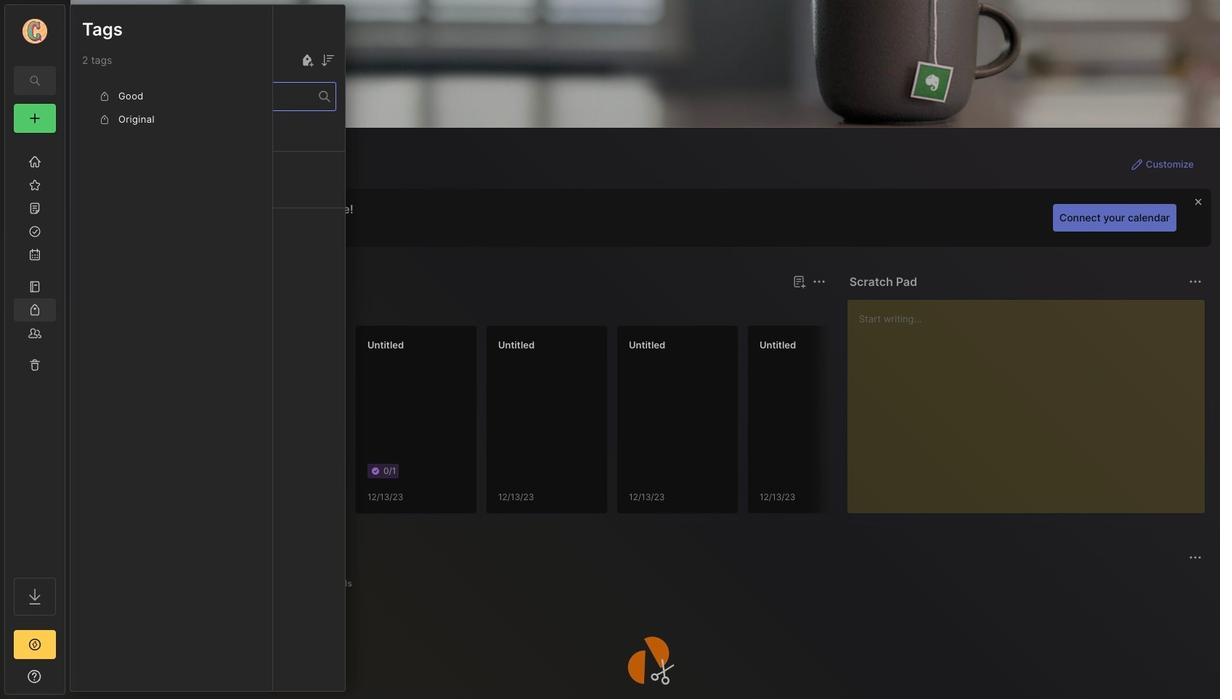 Task type: describe. For each thing, give the bounding box(es) containing it.
click to expand image
[[64, 673, 74, 690]]

tree inside main element
[[5, 142, 65, 565]]

account image
[[23, 19, 47, 44]]

home image
[[28, 155, 42, 169]]

Find tags… text field
[[83, 87, 319, 106]]

upgrade image
[[26, 636, 44, 654]]

main element
[[0, 0, 70, 699]]

edit search image
[[26, 72, 44, 89]]



Task type: vqa. For each thing, say whether or not it's contained in the screenshot.
Trash 'button'
no



Task type: locate. For each thing, give the bounding box(es) containing it.
tree
[[5, 142, 65, 565]]

Start writing… text field
[[859, 300, 1204, 502]]

tab list
[[97, 575, 1200, 593]]

Account field
[[5, 17, 65, 46]]

create new tag image
[[298, 52, 316, 69]]

row group
[[82, 85, 261, 131], [70, 123, 345, 264], [94, 325, 1009, 523]]

tab
[[145, 299, 204, 317], [97, 575, 152, 593], [207, 575, 269, 593], [274, 575, 312, 593], [318, 575, 359, 593]]

WHAT'S NEW field
[[5, 665, 65, 688]]



